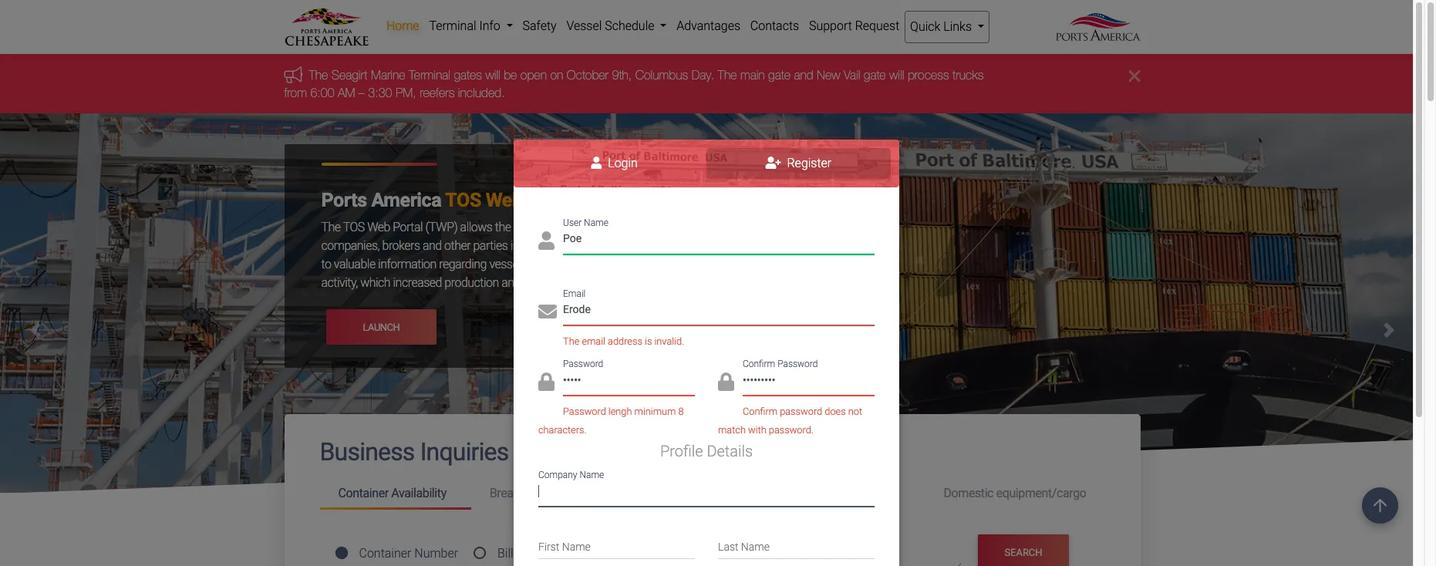 Task type: vqa. For each thing, say whether or not it's contained in the screenshot.
Vessel Schedule to the right
no



Task type: describe. For each thing, give the bounding box(es) containing it.
container availability link
[[320, 479, 471, 510]]

vessel
[[489, 257, 521, 272]]

parties
[[473, 239, 508, 253]]

in
[[510, 239, 519, 253]]

domestic
[[944, 486, 994, 501]]

business inquiries
[[320, 438, 509, 467]]

container right 'enter'
[[755, 546, 808, 561]]

Enter Container Numbers text field
[[724, 545, 962, 566]]

search
[[1005, 547, 1043, 558]]

real
[[522, 239, 540, 253]]

terminal
[[514, 220, 555, 235]]

login
[[605, 156, 638, 171]]

the for the seagirt marine terminal gates will be open on october 9th, columbus day. the main gate and new vail gate will process trucks from 6:00 am – 3:30 pm, reefers included.
[[309, 68, 328, 82]]

enter
[[724, 546, 752, 561]]

confirm password does not match with password.
[[718, 406, 863, 436]]

First Name text field
[[538, 531, 695, 559]]

seagirt
[[332, 68, 368, 82]]

process
[[908, 68, 949, 82]]

with inside the tos web portal (twp) allows the terminal to communicate with trucking companies,                         brokers and other parties in real time, while providing immediate access to valuable                         information regarding vessel schedule, import and export cargo and gate activity, which increased production and accuracy.
[[643, 220, 665, 235]]

availability for container availability
[[391, 486, 447, 501]]

main
[[741, 68, 765, 82]]

0 vertical spatial web
[[486, 189, 523, 212]]

request
[[855, 19, 900, 33]]

terminal
[[409, 68, 451, 82]]

9th,
[[612, 68, 632, 82]]

accuracy.
[[523, 276, 571, 290]]

production
[[445, 276, 499, 290]]

Last Name text field
[[718, 531, 875, 559]]

company name
[[538, 469, 604, 480]]

on
[[550, 68, 563, 82]]

time,
[[543, 239, 567, 253]]

the seagirt marine terminal gates will be open on october 9th, columbus day. the main gate and new vail gate will process trucks from 6:00 am – 3:30 pm, reefers included. link
[[284, 68, 984, 99]]

2 horizontal spatial gate
[[864, 68, 886, 82]]

support request link
[[804, 11, 905, 42]]

advantages link
[[672, 11, 746, 42]]

6:00
[[310, 85, 334, 99]]

tos inside the tos web portal (twp) allows the terminal to communicate with trucking companies,                         brokers and other parties in real time, while providing immediate access to valuable                         information regarding vessel schedule, import and export cargo and gate activity, which increased production and accuracy.
[[343, 220, 365, 235]]

information
[[378, 257, 436, 272]]

export
[[631, 257, 664, 272]]

container for container number
[[359, 546, 411, 560]]

increased
[[393, 276, 442, 290]]

register
[[784, 156, 832, 171]]

bill
[[498, 546, 513, 560]]

of
[[516, 546, 529, 560]]

does
[[825, 406, 846, 418]]

contacts
[[750, 19, 799, 33]]

support
[[809, 19, 852, 33]]

register link
[[707, 148, 891, 179]]

companies,
[[321, 239, 380, 253]]

and down the vessel
[[502, 276, 521, 290]]

portal inside the tos web portal (twp) allows the terminal to communicate with trucking companies,                         brokers and other parties in real time, while providing immediate access to valuable                         information regarding vessel schedule, import and export cargo and gate activity, which increased production and accuracy.
[[393, 220, 423, 235]]

first
[[538, 541, 560, 553]]

first name
[[538, 541, 591, 553]]

cargo
[[666, 257, 695, 272]]

2 will from the left
[[890, 68, 904, 82]]

container availability
[[338, 486, 447, 501]]

0 vertical spatial password
[[778, 359, 818, 369]]

vail
[[844, 68, 860, 82]]

business
[[320, 438, 415, 467]]

bullhorn image
[[284, 66, 309, 83]]

lading
[[532, 546, 568, 560]]

breakbulk availability link
[[471, 479, 623, 508]]

confirm for password
[[743, 359, 775, 369]]

enter container numbers
[[724, 546, 861, 561]]

regarding
[[439, 257, 487, 272]]

confirm for password
[[743, 406, 778, 418]]

password.
[[769, 425, 814, 436]]

immediate
[[647, 239, 701, 253]]

breakbulk availability
[[490, 486, 599, 501]]

not
[[848, 406, 863, 418]]

the for the email address is invalid.
[[563, 335, 580, 347]]

marine
[[371, 68, 405, 82]]

profile details
[[660, 442, 753, 461]]

the email address is invalid.
[[563, 335, 684, 347]]

–
[[359, 85, 365, 99]]

valuable
[[334, 257, 375, 272]]

safety link
[[518, 11, 562, 42]]

user image
[[591, 157, 602, 169]]

the seagirt marine terminal gates will be open on october 9th, columbus day. the main gate and new vail gate will process trucks from 6:00 am – 3:30 pm, reefers included. alert
[[0, 54, 1425, 114]]

from
[[284, 85, 307, 99]]

activity,
[[321, 276, 358, 290]]

which
[[360, 276, 390, 290]]

email
[[582, 335, 606, 347]]

1 horizontal spatial gate
[[768, 68, 791, 82]]

access
[[704, 239, 740, 253]]

profile
[[660, 442, 703, 461]]

last
[[718, 541, 739, 553]]



Task type: locate. For each thing, give the bounding box(es) containing it.
lengh
[[609, 406, 632, 418]]

breakbulk
[[490, 486, 541, 501]]

2 availability from the left
[[544, 486, 599, 501]]

8
[[679, 406, 684, 418]]

while
[[570, 239, 596, 253]]

Confirm Password password field
[[743, 369, 875, 396]]

with
[[643, 220, 665, 235], [748, 425, 767, 436]]

the inside the tos web portal (twp) allows the terminal to communicate with trucking companies,                         brokers and other parties in real time, while providing immediate access to valuable                         information regarding vessel schedule, import and export cargo and gate activity, which increased production and accuracy.
[[321, 220, 341, 235]]

password
[[778, 359, 818, 369], [563, 406, 606, 418]]

confirm inside confirm password does not match with password.
[[743, 406, 778, 418]]

0 horizontal spatial will
[[486, 68, 500, 82]]

with up immediate
[[643, 220, 665, 235]]

container down "business"
[[338, 486, 389, 501]]

with inside confirm password does not match with password.
[[748, 425, 767, 436]]

and down 'providing'
[[610, 257, 629, 272]]

close image
[[1129, 67, 1141, 85]]

name for first name
[[562, 541, 591, 553]]

password
[[780, 406, 822, 418]]

Company Name text field
[[538, 479, 875, 507]]

2 confirm from the top
[[743, 406, 778, 418]]

tos up companies,
[[343, 220, 365, 235]]

schedule,
[[524, 257, 571, 272]]

details
[[707, 442, 753, 461]]

import
[[574, 257, 607, 272]]

match
[[718, 425, 746, 436]]

1 horizontal spatial tos
[[445, 189, 481, 212]]

gate right "main"
[[768, 68, 791, 82]]

inquiries
[[420, 438, 509, 467]]

go to top image
[[1362, 488, 1399, 524]]

and
[[794, 68, 814, 82], [423, 239, 442, 253], [610, 257, 629, 272], [698, 257, 717, 272], [502, 276, 521, 290]]

invalid.
[[655, 335, 684, 347]]

the right day.
[[718, 68, 737, 82]]

1 vertical spatial web
[[367, 220, 390, 235]]

0 vertical spatial tos
[[445, 189, 481, 212]]

0 horizontal spatial gate
[[720, 257, 742, 272]]

web up the
[[486, 189, 523, 212]]

container for container availability
[[338, 486, 389, 501]]

0 horizontal spatial web
[[367, 220, 390, 235]]

the left email
[[563, 335, 580, 347]]

envelope image
[[538, 302, 557, 321]]

launch link
[[326, 309, 437, 345]]

(twp)
[[425, 220, 458, 235]]

day.
[[692, 68, 714, 82]]

tab list
[[514, 140, 899, 187]]

gate down access
[[720, 257, 742, 272]]

address
[[608, 335, 643, 347]]

domestic equipment/cargo
[[944, 486, 1087, 501]]

minimum
[[635, 406, 676, 418]]

0 horizontal spatial with
[[643, 220, 665, 235]]

will left process
[[890, 68, 904, 82]]

included.
[[458, 85, 505, 99]]

and down (twp)
[[423, 239, 442, 253]]

1 vertical spatial confirm
[[743, 406, 778, 418]]

gates
[[454, 68, 482, 82]]

the up 6:00
[[309, 68, 328, 82]]

portal
[[527, 189, 578, 212], [393, 220, 423, 235]]

advantages
[[677, 19, 741, 33]]

ports
[[321, 189, 367, 212]]

name
[[580, 469, 604, 480], [562, 541, 591, 553], [741, 541, 770, 553]]

trucking
[[667, 220, 708, 235]]

1 horizontal spatial availability
[[544, 486, 599, 501]]

0 horizontal spatial to
[[321, 257, 331, 272]]

user plus image
[[766, 157, 781, 169]]

october
[[567, 68, 609, 82]]

search button
[[978, 535, 1069, 566]]

will
[[486, 68, 500, 82], [890, 68, 904, 82]]

password up password
[[778, 359, 818, 369]]

name right company
[[580, 469, 604, 480]]

0 vertical spatial confirm
[[743, 359, 775, 369]]

1 vertical spatial password
[[563, 406, 606, 418]]

container
[[338, 486, 389, 501], [359, 546, 411, 560], [755, 546, 808, 561]]

numbers
[[811, 546, 861, 561]]

number
[[414, 546, 458, 560]]

portal up terminal
[[527, 189, 578, 212]]

be
[[504, 68, 517, 82]]

will left be
[[486, 68, 500, 82]]

tos up allows
[[445, 189, 481, 212]]

1 availability from the left
[[391, 486, 447, 501]]

safety
[[523, 19, 557, 33]]

gate right vail
[[864, 68, 886, 82]]

the up companies,
[[321, 220, 341, 235]]

None password field
[[563, 369, 695, 396]]

gate
[[768, 68, 791, 82], [864, 68, 886, 82], [720, 257, 742, 272]]

domestic equipment/cargo link
[[925, 479, 1105, 508]]

launch
[[363, 321, 400, 333]]

reefers
[[420, 85, 455, 99]]

gate inside the tos web portal (twp) allows the terminal to communicate with trucking companies,                         brokers and other parties in real time, while providing immediate access to valuable                         information regarding vessel schedule, import and export cargo and gate activity, which increased production and accuracy.
[[720, 257, 742, 272]]

1 horizontal spatial portal
[[527, 189, 578, 212]]

ports america tos web portal
[[321, 189, 578, 212]]

providing
[[598, 239, 645, 253]]

1 horizontal spatial to
[[558, 220, 568, 235]]

and inside 'the seagirt marine terminal gates will be open on october 9th, columbus day. the main gate and new vail gate will process trucks from 6:00 am – 3:30 pm, reefers included.'
[[794, 68, 814, 82]]

am
[[338, 85, 355, 99]]

other
[[444, 239, 471, 253]]

availability down business inquiries
[[391, 486, 447, 501]]

1 vertical spatial with
[[748, 425, 767, 436]]

contacts link
[[746, 11, 804, 42]]

portal up brokers in the left top of the page
[[393, 220, 423, 235]]

1 will from the left
[[486, 68, 500, 82]]

communicate
[[570, 220, 641, 235]]

1 vertical spatial portal
[[393, 220, 423, 235]]

1 horizontal spatial with
[[748, 425, 767, 436]]

tab list containing login
[[514, 140, 899, 187]]

brokers
[[382, 239, 420, 253]]

new
[[817, 68, 840, 82]]

bill of lading
[[498, 546, 568, 560]]

1 horizontal spatial will
[[890, 68, 904, 82]]

with right match
[[748, 425, 767, 436]]

0 vertical spatial to
[[558, 220, 568, 235]]

tos web portal image
[[0, 114, 1425, 566]]

lock image
[[718, 373, 734, 391]]

password inside "password lengh minimum 8 characters."
[[563, 406, 606, 418]]

1 vertical spatial tos
[[343, 220, 365, 235]]

the tos web portal (twp) allows the terminal to communicate with trucking companies,                         brokers and other parties in real time, while providing immediate access to valuable                         information regarding vessel schedule, import and export cargo and gate activity, which increased production and accuracy.
[[321, 220, 742, 290]]

the for the tos web portal (twp) allows the terminal to communicate with trucking companies,                         brokers and other parties in real time, while providing immediate access to valuable                         information regarding vessel schedule, import and export cargo and gate activity, which increased production and accuracy.
[[321, 220, 341, 235]]

lock image
[[538, 373, 555, 391]]

0 vertical spatial portal
[[527, 189, 578, 212]]

1 horizontal spatial web
[[486, 189, 523, 212]]

container left the number
[[359, 546, 411, 560]]

None text field
[[563, 298, 875, 325]]

0 horizontal spatial tos
[[343, 220, 365, 235]]

1 vertical spatial to
[[321, 257, 331, 272]]

columbus
[[635, 68, 688, 82]]

to up time,
[[558, 220, 568, 235]]

pm,
[[396, 85, 416, 99]]

to up activity,
[[321, 257, 331, 272]]

1 confirm from the top
[[743, 359, 775, 369]]

web inside the tos web portal (twp) allows the terminal to communicate with trucking companies,                         brokers and other parties in real time, while providing immediate access to valuable                         information regarding vessel schedule, import and export cargo and gate activity, which increased production and accuracy.
[[367, 220, 390, 235]]

web up brokers in the left top of the page
[[367, 220, 390, 235]]

company
[[538, 469, 577, 480]]

login link
[[522, 148, 707, 179]]

user image
[[538, 232, 555, 250]]

password up characters.
[[563, 406, 606, 418]]

password lengh minimum 8 characters.
[[538, 406, 684, 436]]

name for company name
[[580, 469, 604, 480]]

allows
[[460, 220, 493, 235]]

name right last
[[741, 541, 770, 553]]

0 horizontal spatial portal
[[393, 220, 423, 235]]

and left new
[[794, 68, 814, 82]]

the
[[495, 220, 511, 235]]

last name
[[718, 541, 770, 553]]

1 horizontal spatial password
[[778, 359, 818, 369]]

container number
[[359, 546, 458, 560]]

support request
[[809, 19, 900, 33]]

name right first
[[562, 541, 591, 553]]

availability for breakbulk availability
[[544, 486, 599, 501]]

and down access
[[698, 257, 717, 272]]

0 horizontal spatial availability
[[391, 486, 447, 501]]

trucks
[[953, 68, 984, 82]]

home
[[386, 19, 419, 33]]

america
[[371, 189, 441, 212]]

0 vertical spatial with
[[643, 220, 665, 235]]

availability down company name
[[544, 486, 599, 501]]

0 horizontal spatial password
[[563, 406, 606, 418]]

open
[[521, 68, 547, 82]]

None text field
[[563, 227, 875, 255]]

confirm
[[743, 359, 775, 369], [743, 406, 778, 418]]

name for last name
[[741, 541, 770, 553]]



